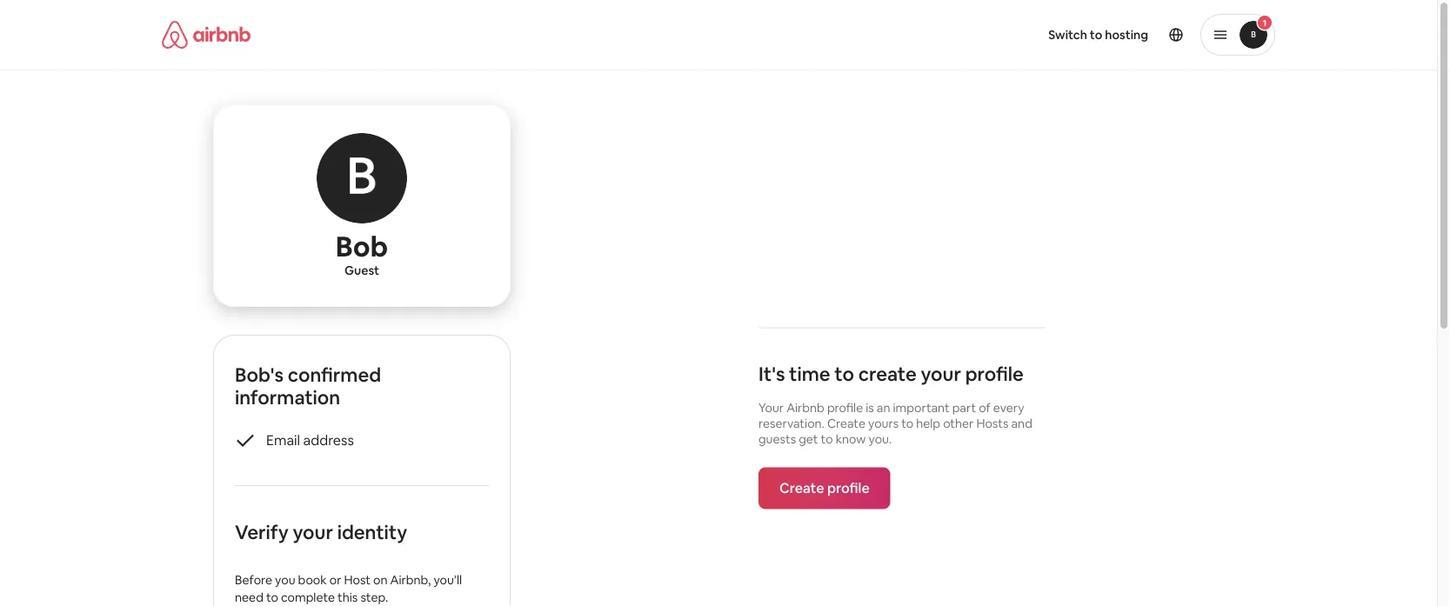 Task type: vqa. For each thing, say whether or not it's contained in the screenshot.
Create within the Your Airbnb profile is an important part of every reservation. Create yours to help other Hosts and guests get to know you.
yes



Task type: describe. For each thing, give the bounding box(es) containing it.
complete
[[281, 590, 335, 605]]

0 vertical spatial profile
[[966, 362, 1024, 387]]

bob's
[[235, 362, 284, 387]]

create
[[859, 362, 917, 387]]

hosts
[[977, 415, 1009, 431]]

need
[[235, 590, 264, 605]]

other
[[943, 415, 974, 431]]

an
[[877, 400, 890, 415]]

switch to hosting
[[1049, 27, 1149, 43]]

this
[[338, 590, 358, 605]]

airbnb
[[787, 400, 825, 415]]

before
[[235, 572, 272, 588]]

create profile
[[780, 479, 870, 497]]

on
[[373, 572, 388, 588]]

airbnb,
[[390, 572, 431, 588]]

it's
[[759, 362, 785, 387]]

create inside create profile button
[[780, 479, 824, 497]]

profile inside your airbnb profile is an important part of every reservation. create yours to help other hosts and guests get to know you.
[[827, 400, 863, 415]]

to left help
[[902, 415, 914, 431]]

you
[[275, 572, 295, 588]]

verify your identity
[[235, 520, 407, 544]]

create profile button
[[759, 468, 891, 509]]

1 button
[[1201, 14, 1276, 56]]

to right time
[[835, 362, 854, 387]]

reservation.
[[759, 415, 825, 431]]

and
[[1012, 415, 1033, 431]]

before you book or host on airbnb, you'll need to complete this step.
[[235, 572, 462, 605]]

profile element
[[740, 0, 1276, 70]]

part
[[952, 400, 976, 415]]

important
[[893, 400, 950, 415]]

bob guest
[[336, 228, 388, 278]]

guest
[[345, 263, 379, 278]]

or
[[330, 572, 341, 588]]

information
[[235, 385, 340, 410]]

hosting
[[1105, 27, 1149, 43]]

identity
[[337, 520, 407, 544]]



Task type: locate. For each thing, give the bounding box(es) containing it.
host
[[344, 572, 371, 588]]

profile
[[966, 362, 1024, 387], [827, 400, 863, 415], [827, 479, 870, 497]]

your up "book"
[[293, 520, 333, 544]]

to inside the switch to hosting link
[[1090, 27, 1103, 43]]

1 vertical spatial profile
[[827, 400, 863, 415]]

verify
[[235, 520, 289, 544]]

is
[[866, 400, 874, 415]]

2 vertical spatial profile
[[827, 479, 870, 497]]

to down you
[[266, 590, 278, 605]]

email
[[266, 431, 300, 449]]

1 vertical spatial your
[[293, 520, 333, 544]]

0 vertical spatial create
[[827, 415, 866, 431]]

your
[[921, 362, 961, 387], [293, 520, 333, 544]]

0 vertical spatial your
[[921, 362, 961, 387]]

create
[[827, 415, 866, 431], [780, 479, 824, 497]]

know
[[836, 431, 866, 447]]

you.
[[869, 431, 892, 447]]

profile left is
[[827, 400, 863, 415]]

switch to hosting link
[[1038, 17, 1159, 53]]

create inside your airbnb profile is an important part of every reservation. create yours to help other hosts and guests get to know you.
[[827, 415, 866, 431]]

every
[[993, 400, 1025, 415]]

get
[[799, 431, 818, 447]]

create left is
[[827, 415, 866, 431]]

your airbnb profile is an important part of every reservation. create yours to help other hosts and guests get to know you.
[[759, 400, 1033, 447]]

profile down know
[[827, 479, 870, 497]]

address
[[303, 431, 354, 449]]

switch
[[1049, 27, 1088, 43]]

0 horizontal spatial create
[[780, 479, 824, 497]]

profile inside button
[[827, 479, 870, 497]]

0 horizontal spatial your
[[293, 520, 333, 544]]

to inside before you book or host on airbnb, you'll need to complete this step.
[[266, 590, 278, 605]]

1 vertical spatial create
[[780, 479, 824, 497]]

bob's confirmed information
[[235, 362, 381, 410]]

it's time to create your profile
[[759, 362, 1024, 387]]

email address
[[266, 431, 354, 449]]

profile up of
[[966, 362, 1024, 387]]

guests
[[759, 431, 796, 447]]

to
[[1090, 27, 1103, 43], [835, 362, 854, 387], [902, 415, 914, 431], [821, 431, 833, 447], [266, 590, 278, 605]]

you'll
[[434, 572, 462, 588]]

bob user profile image
[[317, 133, 407, 224], [317, 133, 407, 224]]

to right switch
[[1090, 27, 1103, 43]]

1 horizontal spatial your
[[921, 362, 961, 387]]

of
[[979, 400, 991, 415]]

help
[[916, 415, 941, 431]]

step.
[[361, 590, 388, 605]]

to right get at the bottom right of page
[[821, 431, 833, 447]]

bob
[[336, 228, 388, 265]]

your
[[759, 400, 784, 415]]

book
[[298, 572, 327, 588]]

confirmed
[[288, 362, 381, 387]]

1
[[1263, 17, 1267, 28]]

your up "important"
[[921, 362, 961, 387]]

create down get at the bottom right of page
[[780, 479, 824, 497]]

yours
[[868, 415, 899, 431]]

1 horizontal spatial create
[[827, 415, 866, 431]]

time
[[789, 362, 831, 387]]



